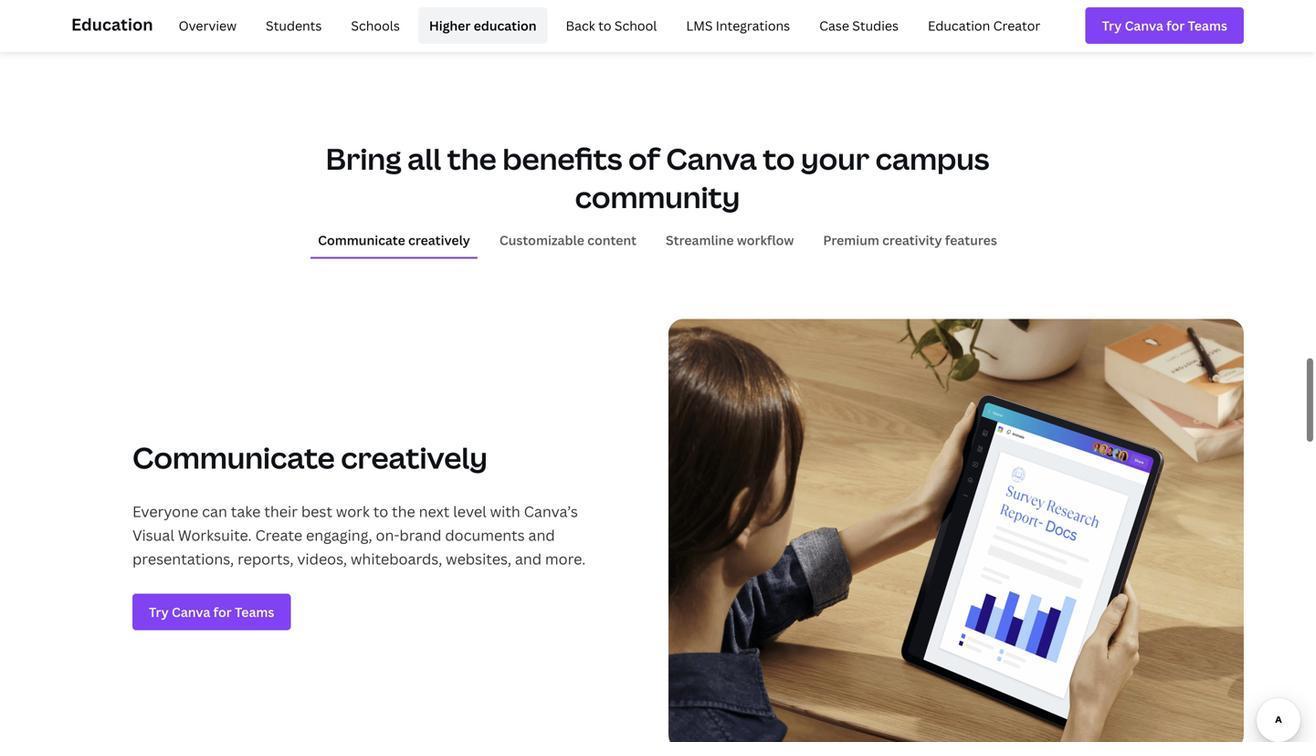 Task type: describe. For each thing, give the bounding box(es) containing it.
overview
[[179, 17, 237, 34]]

higher
[[429, 17, 471, 34]]

back
[[566, 17, 596, 34]]

documents
[[445, 526, 525, 545]]

benefits
[[503, 139, 623, 179]]

education element
[[71, 0, 1244, 51]]

with
[[490, 502, 521, 522]]

lms integrations link
[[676, 7, 801, 44]]

streamline workflow
[[666, 231, 794, 249]]

lms
[[686, 17, 713, 34]]

lms integrations
[[686, 17, 790, 34]]

case studies
[[820, 17, 899, 34]]

reports,
[[238, 549, 294, 569]]

canva's
[[524, 502, 578, 522]]

case studies link
[[809, 7, 910, 44]]

presentations,
[[132, 549, 234, 569]]

schools
[[351, 17, 400, 34]]

of
[[629, 139, 660, 179]]

whiteboards,
[[351, 549, 442, 569]]

communicate creatively button
[[311, 223, 478, 257]]

creator
[[994, 17, 1041, 34]]

videos,
[[297, 549, 347, 569]]

higher education link
[[418, 7, 548, 44]]

students
[[266, 17, 322, 34]]

to for level
[[373, 502, 388, 522]]

content
[[588, 231, 637, 249]]

0 vertical spatial and
[[529, 526, 555, 545]]

canva
[[666, 139, 757, 179]]

features
[[945, 231, 998, 249]]

take
[[231, 502, 261, 522]]

education
[[474, 17, 537, 34]]

community
[[575, 177, 740, 217]]

customizable content button
[[492, 223, 644, 257]]

1 vertical spatial communicate creatively
[[132, 438, 488, 478]]

your
[[801, 139, 870, 179]]

everyone can take their best work to the next level with canva's visual worksuite. create engaging, on-brand documents and presentations, reports, videos, whiteboards, websites, and more.
[[132, 502, 586, 569]]

bring all the benefits of canva to your campus community
[[326, 139, 990, 217]]

more.
[[545, 549, 586, 569]]

engaging,
[[306, 526, 372, 545]]

next
[[419, 502, 450, 522]]

work
[[336, 502, 370, 522]]

menu bar inside education element
[[160, 7, 1052, 44]]

higher education
[[429, 17, 537, 34]]

premium creativity features
[[824, 231, 998, 249]]

back to school link
[[555, 7, 668, 44]]

back to school
[[566, 17, 657, 34]]



Task type: vqa. For each thing, say whether or not it's contained in the screenshot.
DESIGN
no



Task type: locate. For each thing, give the bounding box(es) containing it.
communicate creatively down "all"
[[318, 231, 470, 249]]

1 vertical spatial creatively
[[341, 438, 488, 478]]

communicate
[[318, 231, 405, 249], [132, 438, 335, 478]]

premium creativity features button
[[816, 223, 1005, 257]]

on-
[[376, 526, 400, 545]]

to inside bring all the benefits of canva to your campus community
[[763, 139, 795, 179]]

premium
[[824, 231, 880, 249]]

education creator link
[[917, 7, 1052, 44]]

everyone
[[132, 502, 198, 522]]

creativity
[[883, 231, 943, 249]]

creatively up the next
[[341, 438, 488, 478]]

customizable content
[[500, 231, 637, 249]]

to inside everyone can take their best work to the next level with canva's visual worksuite. create engaging, on-brand documents and presentations, reports, videos, whiteboards, websites, and more.
[[373, 502, 388, 522]]

education for education
[[71, 13, 153, 36]]

integrations
[[716, 17, 790, 34]]

worksuite.
[[178, 526, 252, 545]]

visual
[[132, 526, 175, 545]]

communicate creatively inside button
[[318, 231, 470, 249]]

the right "all"
[[447, 139, 497, 179]]

education inside menu bar
[[928, 17, 991, 34]]

streamline workflow button
[[659, 223, 802, 257]]

communicate creatively
[[318, 231, 470, 249], [132, 438, 488, 478]]

websites,
[[446, 549, 512, 569]]

bring
[[326, 139, 402, 179]]

communicate up take
[[132, 438, 335, 478]]

0 vertical spatial the
[[447, 139, 497, 179]]

the
[[447, 139, 497, 179], [392, 502, 416, 522]]

schools link
[[340, 7, 411, 44]]

1 horizontal spatial education
[[928, 17, 991, 34]]

education creator
[[928, 17, 1041, 34]]

menu bar
[[160, 7, 1052, 44]]

all
[[408, 139, 441, 179]]

their
[[264, 502, 298, 522]]

workflow
[[737, 231, 794, 249]]

0 horizontal spatial the
[[392, 502, 416, 522]]

and
[[529, 526, 555, 545], [515, 549, 542, 569]]

campus
[[876, 139, 990, 179]]

2 horizontal spatial to
[[763, 139, 795, 179]]

school
[[615, 17, 657, 34]]

1 horizontal spatial the
[[447, 139, 497, 179]]

1 vertical spatial and
[[515, 549, 542, 569]]

0 vertical spatial communicate creatively
[[318, 231, 470, 249]]

studies
[[853, 17, 899, 34]]

menu bar containing overview
[[160, 7, 1052, 44]]

overview link
[[168, 7, 248, 44]]

can
[[202, 502, 227, 522]]

customizable
[[500, 231, 585, 249]]

streamline
[[666, 231, 734, 249]]

brand
[[400, 526, 442, 545]]

the inside bring all the benefits of canva to your campus community
[[447, 139, 497, 179]]

the inside everyone can take their best work to the next level with canva's visual worksuite. create engaging, on-brand documents and presentations, reports, videos, whiteboards, websites, and more.
[[392, 502, 416, 522]]

case
[[820, 17, 850, 34]]

2 vertical spatial to
[[373, 502, 388, 522]]

0 vertical spatial communicate
[[318, 231, 405, 249]]

1 vertical spatial communicate
[[132, 438, 335, 478]]

education
[[71, 13, 153, 36], [928, 17, 991, 34]]

1 vertical spatial the
[[392, 502, 416, 522]]

communicate creatively up 'best'
[[132, 438, 488, 478]]

0 vertical spatial to
[[599, 17, 612, 34]]

to left your
[[763, 139, 795, 179]]

best
[[301, 502, 333, 522]]

and down canva's
[[529, 526, 555, 545]]

0 horizontal spatial to
[[373, 502, 388, 522]]

1 vertical spatial to
[[763, 139, 795, 179]]

creatively down "all"
[[408, 231, 470, 249]]

creatively inside the communicate creatively button
[[408, 231, 470, 249]]

education for education creator
[[928, 17, 991, 34]]

to for community
[[763, 139, 795, 179]]

to inside education element
[[599, 17, 612, 34]]

communicate inside button
[[318, 231, 405, 249]]

level
[[453, 502, 487, 522]]

create
[[255, 526, 303, 545]]

students link
[[255, 7, 333, 44]]

to right back
[[599, 17, 612, 34]]

and left more.
[[515, 549, 542, 569]]

the up 'on-'
[[392, 502, 416, 522]]

creatively
[[408, 231, 470, 249], [341, 438, 488, 478]]

communicate down bring at the left top of page
[[318, 231, 405, 249]]

0 vertical spatial creatively
[[408, 231, 470, 249]]

to
[[599, 17, 612, 34], [763, 139, 795, 179], [373, 502, 388, 522]]

1 horizontal spatial to
[[599, 17, 612, 34]]

canva docs template image
[[669, 319, 1244, 743]]

0 horizontal spatial education
[[71, 13, 153, 36]]

to up 'on-'
[[373, 502, 388, 522]]



